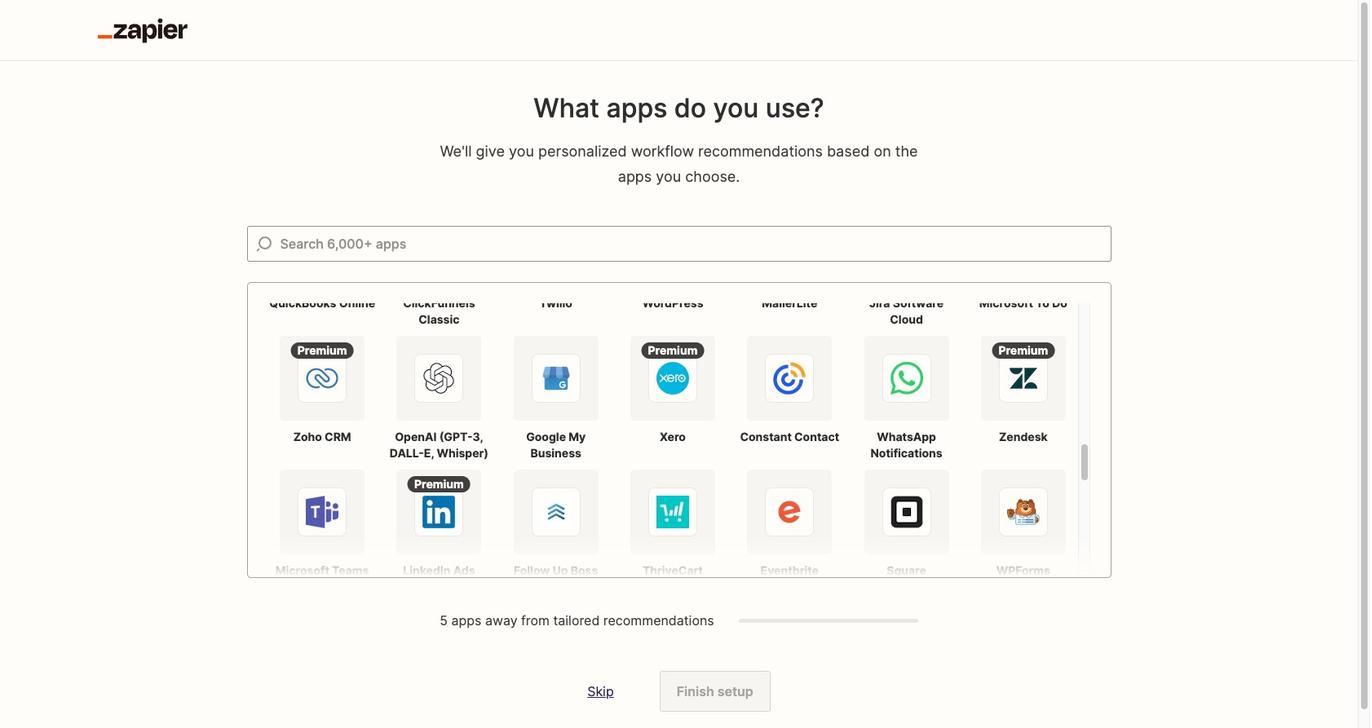 Task type: vqa. For each thing, say whether or not it's contained in the screenshot.
2. Create Spreadsheet Row in Google Sheets's INCOMPLETE IMAGE
no



Task type: describe. For each thing, give the bounding box(es) containing it.
recommendations for tailored
[[604, 613, 714, 629]]

whatsapp
[[877, 430, 937, 444]]

1 vertical spatial you
[[509, 143, 534, 160]]

whisper)
[[437, 446, 489, 460]]

xero logo image
[[657, 362, 689, 395]]

do
[[675, 92, 707, 124]]

linkedin ads
[[403, 564, 475, 578]]

1 horizontal spatial you
[[656, 168, 681, 185]]

zendesk logo image
[[1007, 362, 1040, 395]]

business
[[531, 446, 582, 460]]

zoho
[[293, 430, 322, 444]]

give
[[476, 143, 505, 160]]

we'll give you personalized workflow recommendations based on the apps you choose.
[[440, 143, 918, 185]]

use?
[[766, 92, 825, 124]]

contact
[[795, 430, 840, 444]]

e,
[[424, 446, 434, 460]]

personalized
[[538, 143, 627, 160]]

follow up boss
[[514, 564, 598, 578]]

cloud
[[890, 312, 923, 326]]

google my business logo image
[[540, 362, 573, 395]]

Follow Up Boss checkbox
[[502, 470, 611, 579]]

microsoft teams logo image
[[306, 496, 339, 529]]

boss
[[571, 564, 598, 578]]

whatsapp notifications
[[871, 430, 943, 460]]

WPForms checkbox
[[969, 470, 1078, 579]]

microsoft teams
[[276, 564, 369, 578]]

Eventbrite checkbox
[[736, 470, 844, 579]]

based
[[827, 143, 870, 160]]

we'll
[[440, 143, 472, 160]]

the
[[896, 143, 918, 160]]

premium for xero
[[648, 343, 698, 357]]

openai (gpt-3, dall-e, whisper) logo image
[[423, 362, 456, 395]]

finish setup
[[677, 684, 754, 700]]

linkedin
[[403, 564, 451, 578]]

openai (gpt-3, dall-e, whisper)
[[390, 430, 489, 460]]

jira software cloud
[[870, 296, 944, 326]]

premium for zoho crm
[[298, 343, 347, 357]]

xero
[[660, 430, 686, 444]]

choose.
[[686, 168, 740, 185]]

LinkedIn Ads checkbox
[[385, 470, 494, 579]]

workflow
[[631, 143, 694, 160]]

zoho crm
[[293, 430, 351, 444]]

software
[[893, 296, 944, 310]]

linkedin ads logo image
[[423, 496, 456, 529]]

3,
[[473, 430, 484, 444]]

tailored
[[554, 613, 600, 629]]

5
[[440, 613, 448, 629]]

Jira Software Cloud checkbox
[[853, 202, 961, 328]]

finish
[[677, 684, 714, 700]]

on
[[874, 143, 891, 160]]

do
[[1053, 296, 1068, 310]]

constant
[[740, 430, 792, 444]]

premium for zendesk
[[999, 343, 1049, 357]]

square
[[887, 564, 927, 578]]

0 vertical spatial you
[[714, 92, 759, 124]]

to
[[1036, 296, 1050, 310]]

microsoft to do
[[980, 296, 1068, 310]]

microsoft for microsoft teams
[[276, 564, 330, 578]]

up
[[553, 564, 568, 578]]

dall-
[[390, 446, 424, 460]]

microsoft for microsoft to do
[[980, 296, 1034, 310]]

twilio
[[540, 296, 573, 310]]

recommendations for workflow
[[698, 143, 823, 160]]

away
[[485, 613, 518, 629]]

premium for linkedin ads
[[414, 477, 464, 491]]

from
[[521, 613, 550, 629]]

classic
[[419, 312, 460, 326]]

Microsoft To Do checkbox
[[969, 202, 1078, 328]]

wordpress
[[642, 296, 704, 310]]

finish setup button
[[660, 671, 771, 712]]

google my business
[[526, 430, 586, 460]]



Task type: locate. For each thing, give the bounding box(es) containing it.
follow up boss logo image
[[540, 496, 573, 529]]

Zendesk checkbox
[[969, 336, 1078, 462]]

wpforms
[[997, 564, 1051, 578]]

Constant Contact checkbox
[[736, 336, 844, 462]]

recommendations inside we'll give you personalized workflow recommendations based on the apps you choose.
[[698, 143, 823, 160]]

quickbooks
[[269, 296, 337, 310]]

follow
[[514, 564, 550, 578]]

2 vertical spatial apps
[[452, 613, 482, 629]]

premium up linkedin ads logo
[[414, 477, 464, 491]]

Search 6,000+ apps text field
[[280, 227, 1111, 261]]

skip
[[588, 684, 614, 700]]

thrivecart
[[643, 564, 703, 578]]

premium inside linkedin ads checkbox
[[414, 477, 464, 491]]

premium up xero logo
[[648, 343, 698, 357]]

premium inside xero option
[[648, 343, 698, 357]]

what apps do you use?
[[534, 92, 825, 124]]

2 vertical spatial you
[[656, 168, 681, 185]]

apps inside we'll give you personalized workflow recommendations based on the apps you choose.
[[618, 168, 652, 185]]

apps
[[607, 92, 668, 124], [618, 168, 652, 185], [452, 613, 482, 629]]

0 vertical spatial recommendations
[[698, 143, 823, 160]]

premium inside zendesk checkbox
[[999, 343, 1049, 357]]

ThriveCart checkbox
[[619, 470, 727, 579]]

0 vertical spatial microsoft
[[980, 296, 1034, 310]]

wpforms logo image
[[1007, 496, 1040, 529]]

apps for from
[[452, 613, 482, 629]]

constant contact
[[740, 430, 840, 444]]

clickfunnels classic
[[403, 296, 475, 326]]

ClickFunnels Classic checkbox
[[385, 202, 494, 328]]

2 horizontal spatial you
[[714, 92, 759, 124]]

ads
[[453, 564, 475, 578]]

setup
[[718, 684, 754, 700]]

online
[[339, 296, 375, 310]]

microsoft left teams
[[276, 564, 330, 578]]

you down workflow
[[656, 168, 681, 185]]

recommendations up choose.
[[698, 143, 823, 160]]

recommendations down thrivecart
[[604, 613, 714, 629]]

you right do
[[714, 92, 759, 124]]

premium inside zoho crm option
[[298, 343, 347, 357]]

apps for you
[[607, 92, 668, 124]]

WordPress checkbox
[[619, 202, 727, 328]]

apps right 5
[[452, 613, 482, 629]]

eventbrite
[[761, 564, 819, 578]]

0 horizontal spatial you
[[509, 143, 534, 160]]

google
[[526, 430, 566, 444]]

mailerlite
[[762, 296, 818, 310]]

eventbrite logo image
[[774, 496, 806, 529]]

notifications
[[871, 446, 943, 460]]

0 vertical spatial apps
[[607, 92, 668, 124]]

Microsoft Teams checkbox
[[268, 470, 377, 579]]

microsoft
[[980, 296, 1034, 310], [276, 564, 330, 578]]

premium up zendesk logo
[[999, 343, 1049, 357]]

microsoft left to
[[980, 296, 1034, 310]]

5 apps away from tailored recommendations
[[440, 613, 714, 629]]

my
[[569, 430, 586, 444]]

Square checkbox
[[853, 470, 961, 579]]

whatsapp notifications logo image
[[891, 362, 923, 395]]

jira
[[870, 296, 891, 310]]

apps down workflow
[[618, 168, 652, 185]]

what
[[534, 92, 600, 124]]

Google My Business checkbox
[[502, 336, 611, 462]]

openai
[[395, 430, 437, 444]]

1 horizontal spatial microsoft
[[980, 296, 1034, 310]]

Twilio checkbox
[[502, 202, 611, 328]]

0 horizontal spatial microsoft
[[276, 564, 330, 578]]

constant contact logo image
[[774, 362, 806, 395]]

MailerLite checkbox
[[736, 202, 844, 328]]

you
[[714, 92, 759, 124], [509, 143, 534, 160], [656, 168, 681, 185]]

apps up workflow
[[607, 92, 668, 124]]

teams
[[332, 564, 369, 578]]

QuickBooks Online checkbox
[[268, 202, 377, 328]]

skip link
[[588, 684, 614, 700]]

zendesk
[[999, 430, 1048, 444]]

recommendations
[[698, 143, 823, 160], [604, 613, 714, 629]]

OpenAI (GPT-3, DALL-E, Whisper) checkbox
[[385, 336, 494, 462]]

quickbooks online
[[269, 296, 375, 310]]

Xero checkbox
[[619, 336, 727, 462]]

microsoft inside option
[[980, 296, 1034, 310]]

1 vertical spatial microsoft
[[276, 564, 330, 578]]

premium up zoho crm logo
[[298, 343, 347, 357]]

thrivecart logo image
[[657, 496, 689, 529]]

WhatsApp Notifications checkbox
[[853, 336, 961, 462]]

zoho crm logo image
[[306, 362, 339, 395]]

1 vertical spatial apps
[[618, 168, 652, 185]]

premium
[[298, 343, 347, 357], [648, 343, 698, 357], [999, 343, 1049, 357], [414, 477, 464, 491]]

crm
[[325, 430, 351, 444]]

1 vertical spatial recommendations
[[604, 613, 714, 629]]

you right give
[[509, 143, 534, 160]]

microsoft inside checkbox
[[276, 564, 330, 578]]

clickfunnels
[[403, 296, 475, 310]]

square logo image
[[891, 496, 923, 529]]

(gpt-
[[439, 430, 473, 444]]

Zoho CRM checkbox
[[268, 336, 377, 462]]



